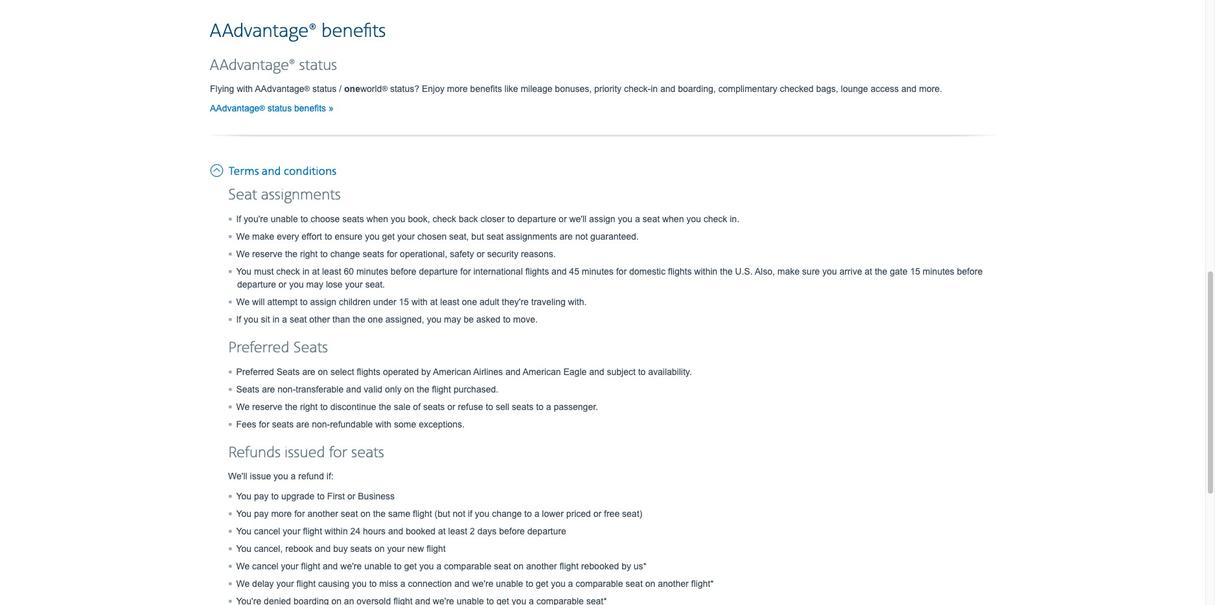 Task type: describe. For each thing, give the bounding box(es) containing it.
pay for more
[[254, 509, 269, 519]]

flight up we cancel your flight and we're unable to get you a comparable seat on another flight rebooked by us*
[[427, 544, 446, 554]]

seats up seat.
[[363, 249, 384, 259]]

1 american from the left
[[433, 367, 471, 377]]

1 horizontal spatial ®
[[304, 84, 310, 93]]

if for if you're unable to choose seats when you book, check back closer to departure or we'll assign you a seat when you check in.
[[236, 214, 241, 224]]

we reserve the right to discontinue the sale of seats or refuse to sell seats to a passenger.
[[236, 402, 598, 412]]

the down transferable
[[285, 402, 298, 412]]

1 horizontal spatial not
[[576, 231, 588, 242]]

and right eagle
[[589, 367, 605, 377]]

aadvantage ® status benefits
[[210, 103, 329, 113]]

on down us*
[[646, 579, 656, 589]]

and right airlines
[[506, 367, 521, 377]]

0 horizontal spatial we're
[[341, 561, 362, 572]]

departure down lower
[[528, 526, 566, 537]]

and up seat assignments
[[262, 165, 281, 179]]

on up transferable
[[318, 367, 328, 377]]

1 vertical spatial by
[[622, 561, 631, 572]]

seat
[[228, 186, 257, 205]]

reserve for must
[[252, 249, 283, 259]]

1 horizontal spatial before
[[499, 526, 525, 537]]

but
[[472, 231, 484, 242]]

us*
[[634, 561, 647, 572]]

new
[[408, 544, 424, 554]]

you must check in at least 60 minutes before departure for international flights and 45 minutes for domestic flights within the u.s. also, make sure you arrive at the gate 15 minutes before departure or you may lose your seat.
[[236, 266, 983, 290]]

subject
[[607, 367, 636, 377]]

or left the we'll
[[559, 214, 567, 224]]

the up the we reserve the right to discontinue the sale of seats or refuse to sell seats to a passenger.
[[417, 384, 430, 395]]

status?
[[390, 84, 420, 94]]

2 horizontal spatial flights
[[668, 266, 692, 277]]

booked
[[406, 526, 436, 537]]

preferred for preferred seats are on select flights operated by american airlines and american eagle and subject to availability.
[[236, 367, 274, 377]]

are down preferred seats
[[262, 384, 275, 395]]

refuse
[[458, 402, 483, 412]]

1 vertical spatial with
[[412, 297, 428, 307]]

1 vertical spatial assignments
[[506, 231, 557, 242]]

transferable
[[296, 384, 344, 395]]

or right first
[[347, 491, 356, 502]]

for left operational,
[[387, 249, 398, 259]]

pay for to
[[254, 491, 269, 502]]

other
[[309, 314, 330, 325]]

(but
[[435, 509, 450, 519]]

or left free
[[594, 509, 602, 519]]

world
[[360, 84, 382, 94]]

0 horizontal spatial assign
[[310, 297, 337, 307]]

right for are
[[300, 402, 318, 412]]

1 horizontal spatial may
[[444, 314, 461, 325]]

1 vertical spatial aadvantage
[[210, 103, 260, 113]]

you pay more for another seat on the same flight (but not if you change to a lower priced or free seat)
[[236, 509, 643, 519]]

days
[[478, 526, 497, 537]]

for down 'upgrade'
[[294, 509, 305, 519]]

connection
[[408, 579, 452, 589]]

seats up ensure
[[342, 214, 364, 224]]

you for you pay more for another seat on the same flight (but not if you change to a lower priced or free seat)
[[236, 509, 252, 519]]

flight left causing
[[297, 579, 316, 589]]

closer
[[481, 214, 505, 224]]

reasons.
[[521, 249, 556, 259]]

2 horizontal spatial ®
[[382, 84, 388, 93]]

0 vertical spatial aadvantage
[[255, 84, 304, 94]]

of
[[413, 402, 421, 412]]

international
[[474, 266, 523, 277]]

book,
[[408, 214, 430, 224]]

2 horizontal spatial before
[[957, 266, 983, 277]]

we reserve the right to change seats for operational, safety or security reasons.
[[236, 249, 556, 259]]

select
[[331, 367, 354, 377]]

1 when from the left
[[367, 214, 388, 224]]

purchased.
[[454, 384, 499, 395]]

seats right sell
[[512, 402, 534, 412]]

exceptions.
[[419, 419, 465, 430]]

if:
[[327, 471, 334, 482]]

seat left other
[[290, 314, 307, 325]]

if
[[468, 509, 473, 519]]

you cancel your flight within 24 hours and booked at least 2 days before departure
[[236, 526, 566, 537]]

refund
[[298, 471, 324, 482]]

2 vertical spatial another
[[658, 579, 689, 589]]

mileage
[[521, 84, 553, 94]]

1 horizontal spatial change
[[492, 509, 522, 519]]

0 vertical spatial get
[[382, 231, 395, 242]]

are up transferable
[[302, 367, 316, 377]]

buy
[[333, 544, 348, 554]]

we for we delay your flight causing you to miss a connection and we're unable to get you a comparable seat on another flight*
[[236, 579, 250, 589]]

your down "rebook"
[[281, 561, 299, 572]]

cancel for we
[[252, 561, 279, 572]]

0 vertical spatial non-
[[278, 384, 296, 395]]

on up 'hours'
[[361, 509, 371, 519]]

airlines
[[473, 367, 503, 377]]

the left gate
[[875, 266, 888, 277]]

more.
[[920, 84, 943, 94]]

your down you cancel your flight within 24 hours and booked at least 2 days before departure
[[387, 544, 405, 554]]

departure down must
[[237, 279, 276, 290]]

seat right the 'but' at the left
[[487, 231, 504, 242]]

seat)
[[622, 509, 643, 519]]

guaranteed.
[[591, 231, 639, 242]]

and up discontinue
[[346, 384, 361, 395]]

effort
[[302, 231, 322, 242]]

0 vertical spatial with
[[237, 84, 253, 94]]

domestic
[[630, 266, 666, 277]]

also,
[[755, 266, 775, 277]]

lose
[[326, 279, 343, 290]]

flight down preferred seats are on select flights operated by american airlines and american eagle and subject to availability.
[[432, 384, 451, 395]]

refunds issued for seats
[[228, 444, 384, 463]]

0 horizontal spatial unable
[[271, 214, 298, 224]]

0 vertical spatial in
[[651, 84, 658, 94]]

2 vertical spatial seats
[[236, 384, 260, 395]]

we'll
[[228, 471, 247, 482]]

seat up 24
[[341, 509, 358, 519]]

1 horizontal spatial we're
[[472, 579, 494, 589]]

checked
[[780, 84, 814, 94]]

1 vertical spatial get
[[404, 561, 417, 572]]

1 vertical spatial status
[[313, 84, 337, 94]]

0 horizontal spatial flights
[[357, 367, 381, 377]]

0 vertical spatial make
[[252, 231, 274, 242]]

we for we reserve the right to discontinue the sale of seats or refuse to sell seats to a passenger.
[[236, 402, 250, 412]]

0 vertical spatial by
[[421, 367, 431, 377]]

sit
[[261, 314, 270, 325]]

least for hours
[[448, 526, 468, 537]]

u.s.
[[735, 266, 753, 277]]

terms and conditions
[[229, 165, 337, 179]]

for up if:
[[329, 444, 348, 463]]

at down (but
[[438, 526, 446, 537]]

like
[[505, 84, 518, 94]]

1 vertical spatial more
[[271, 509, 292, 519]]

seats right the of
[[423, 402, 445, 412]]

departure down operational,
[[419, 266, 458, 277]]

1 horizontal spatial flights
[[526, 266, 549, 277]]

0 horizontal spatial before
[[391, 266, 417, 277]]

complimentary
[[719, 84, 778, 94]]

refundable
[[330, 419, 373, 430]]

in.
[[730, 214, 740, 224]]

and inside you must check in at least 60 minutes before departure for international flights and 45 minutes for domestic flights within the u.s. also, make sure you arrive at the gate 15 minutes before departure or you may lose your seat.
[[552, 266, 567, 277]]

flight*
[[691, 579, 714, 589]]

miss
[[379, 579, 398, 589]]

1 vertical spatial benefits
[[470, 84, 502, 94]]

issue
[[250, 471, 271, 482]]

reserve for for
[[252, 402, 283, 412]]

the down business
[[373, 509, 386, 519]]

2 horizontal spatial check
[[704, 214, 728, 224]]

we make every effort to ensure you get your chosen seat, but seat assignments are not guaranteed.
[[236, 231, 639, 242]]

enjoy
[[422, 84, 445, 94]]

at down operational,
[[430, 297, 438, 307]]

bonuses,
[[555, 84, 592, 94]]

causing
[[318, 579, 350, 589]]

at right arrive
[[865, 266, 873, 277]]

for left domestic
[[616, 266, 627, 277]]

your inside you must check in at least 60 minutes before departure for international flights and 45 minutes for domestic flights within the u.s. also, make sure you arrive at the gate 15 minutes before departure or you may lose your seat.
[[345, 279, 363, 290]]

chosen
[[418, 231, 447, 242]]

are down the we'll
[[560, 231, 573, 242]]

and left buy
[[316, 544, 331, 554]]

lounge
[[841, 84, 869, 94]]

arrive
[[840, 266, 863, 277]]

we for we reserve the right to change seats for operational, safety or security reasons.
[[236, 249, 250, 259]]

your right "delay"
[[276, 579, 294, 589]]

1 horizontal spatial check
[[433, 214, 457, 224]]

seat down us*
[[626, 579, 643, 589]]

on up we delay your flight causing you to miss a connection and we're unable to get you a comparable seat on another flight*
[[514, 561, 524, 572]]

for right fees
[[259, 419, 270, 430]]

aadvantage® benefits
[[210, 19, 386, 43]]

2 vertical spatial status
[[268, 103, 292, 113]]

we delay your flight causing you to miss a connection and we're unable to get you a comparable seat on another flight*
[[236, 579, 714, 589]]

asked
[[476, 314, 501, 325]]

if you sit in a seat other than the one assigned, you may be asked to move.
[[236, 314, 538, 325]]

fees
[[236, 419, 256, 430]]

access
[[871, 84, 899, 94]]

2 horizontal spatial get
[[536, 579, 549, 589]]

seats down refundable
[[351, 444, 384, 463]]

under
[[373, 297, 397, 307]]

adult
[[480, 297, 500, 307]]

aadvantage® for aadvantage® benefits
[[210, 19, 317, 43]]

seats for preferred seats
[[293, 339, 328, 358]]

we for we will attempt to assign children under 15 with at least one adult they're traveling with.
[[236, 297, 250, 307]]

your up "rebook"
[[283, 526, 301, 537]]

conditions
[[284, 165, 337, 179]]

and left boarding,
[[661, 84, 676, 94]]

/
[[339, 84, 342, 94]]

seats up issued on the left bottom of page
[[272, 419, 294, 430]]

least inside you must check in at least 60 minutes before departure for international flights and 45 minutes for domestic flights within the u.s. also, make sure you arrive at the gate 15 minutes before departure or you may lose your seat.
[[322, 266, 341, 277]]

eagle
[[564, 367, 587, 377]]

1 horizontal spatial assign
[[589, 214, 616, 224]]

0 horizontal spatial not
[[453, 509, 466, 519]]

and down we cancel your flight and we're unable to get you a comparable seat on another flight rebooked by us*
[[455, 579, 470, 589]]

first
[[327, 491, 345, 502]]

rebook
[[285, 544, 313, 554]]

1 horizontal spatial more
[[447, 84, 468, 94]]

you pay to upgrade to first or business
[[236, 491, 395, 502]]

flight up "rebook"
[[303, 526, 322, 537]]



Task type: vqa. For each thing, say whether or not it's contained in the screenshot.
right. to the top
no



Task type: locate. For each thing, give the bounding box(es) containing it.
or inside you must check in at least 60 minutes before departure for international flights and 45 minutes for domestic flights within the u.s. also, make sure you arrive at the gate 15 minutes before departure or you may lose your seat.
[[279, 279, 287, 290]]

1 reserve from the top
[[252, 249, 283, 259]]

6 we from the top
[[236, 579, 250, 589]]

when up we reserve the right to change seats for operational, safety or security reasons. on the left
[[367, 214, 388, 224]]

1 aadvantage® from the top
[[210, 19, 317, 43]]

ensure
[[335, 231, 363, 242]]

with up assigned,
[[412, 297, 428, 307]]

1 horizontal spatial get
[[404, 561, 417, 572]]

0 vertical spatial more
[[447, 84, 468, 94]]

and up causing
[[323, 561, 338, 572]]

2 horizontal spatial unable
[[496, 579, 523, 589]]

american up purchased.
[[433, 367, 471, 377]]

0 horizontal spatial ®
[[260, 104, 265, 112]]

1 vertical spatial assign
[[310, 297, 337, 307]]

4 we from the top
[[236, 402, 250, 412]]

one right /
[[344, 84, 360, 94]]

0 horizontal spatial when
[[367, 214, 388, 224]]

more down 'upgrade'
[[271, 509, 292, 519]]

status down aadvantage® status
[[268, 103, 292, 113]]

0 vertical spatial reserve
[[252, 249, 283, 259]]

free
[[604, 509, 620, 519]]

priority
[[595, 84, 622, 94]]

1 vertical spatial within
[[325, 526, 348, 537]]

another left flight*
[[658, 579, 689, 589]]

passenger.
[[554, 402, 598, 412]]

2 horizontal spatial one
[[462, 297, 477, 307]]

flights
[[526, 266, 549, 277], [668, 266, 692, 277], [357, 367, 381, 377]]

® inside aadvantage ® status benefits
[[260, 104, 265, 112]]

flying with aadvantage ® status / one world ® status? enjoy more benefits like mileage bonuses, priority check-in and boarding, complimentary checked bags, lounge access and more.
[[210, 84, 943, 94]]

0 horizontal spatial with
[[237, 84, 253, 94]]

1 horizontal spatial one
[[368, 314, 383, 325]]

2 right from the top
[[300, 402, 318, 412]]

you're
[[244, 214, 268, 224]]

15 inside you must check in at least 60 minutes before departure for international flights and 45 minutes for domestic flights within the u.s. also, make sure you arrive at the gate 15 minutes before departure or you may lose your seat.
[[911, 266, 921, 277]]

seat up domestic
[[643, 214, 660, 224]]

1 vertical spatial 15
[[399, 297, 409, 307]]

the
[[285, 249, 298, 259], [720, 266, 733, 277], [875, 266, 888, 277], [353, 314, 365, 325], [417, 384, 430, 395], [285, 402, 298, 412], [379, 402, 392, 412], [373, 509, 386, 519]]

seats for preferred seats are on select flights operated by american airlines and american eagle and subject to availability.
[[277, 367, 300, 377]]

within inside you must check in at least 60 minutes before departure for international flights and 45 minutes for domestic flights within the u.s. also, make sure you arrive at the gate 15 minutes before departure or you may lose your seat.
[[695, 266, 718, 277]]

1 pay from the top
[[254, 491, 269, 502]]

at left 60
[[312, 266, 320, 277]]

0 horizontal spatial another
[[308, 509, 338, 519]]

aadvantage® up aadvantage® status
[[210, 19, 317, 43]]

assignments up the reasons.
[[506, 231, 557, 242]]

in inside you must check in at least 60 minutes before departure for international flights and 45 minutes for domestic flights within the u.s. also, make sure you arrive at the gate 15 minutes before departure or you may lose your seat.
[[303, 266, 310, 277]]

2 horizontal spatial minutes
[[923, 266, 955, 277]]

2 reserve from the top
[[252, 402, 283, 412]]

preferred down sit
[[228, 339, 289, 358]]

minutes up seat.
[[357, 266, 388, 277]]

0 horizontal spatial one
[[344, 84, 360, 94]]

traveling
[[532, 297, 566, 307]]

on right only
[[404, 384, 414, 395]]

2 vertical spatial get
[[536, 579, 549, 589]]

0 vertical spatial 15
[[911, 266, 921, 277]]

1 if from the top
[[236, 214, 241, 224]]

valid
[[364, 384, 383, 395]]

seat assignments
[[228, 186, 341, 205]]

1 vertical spatial least
[[440, 297, 460, 307]]

3 we from the top
[[236, 297, 250, 307]]

we're down the you cancel, rebook and buy seats on your new flight
[[341, 561, 362, 572]]

we're
[[341, 561, 362, 572], [472, 579, 494, 589]]

1 vertical spatial non-
[[312, 419, 330, 430]]

one down under
[[368, 314, 383, 325]]

1 vertical spatial one
[[462, 297, 477, 307]]

2 vertical spatial least
[[448, 526, 468, 537]]

least for under
[[440, 297, 460, 307]]

1 vertical spatial reserve
[[252, 402, 283, 412]]

status
[[299, 56, 337, 75], [313, 84, 337, 94], [268, 103, 292, 113]]

and down same
[[388, 526, 403, 537]]

1 vertical spatial we're
[[472, 579, 494, 589]]

right down transferable
[[300, 402, 318, 412]]

1 horizontal spatial in
[[303, 266, 310, 277]]

a
[[635, 214, 640, 224], [282, 314, 287, 325], [546, 402, 551, 412], [291, 471, 296, 482], [535, 509, 540, 519], [437, 561, 442, 572], [401, 579, 406, 589], [568, 579, 573, 589]]

and left more.
[[902, 84, 917, 94]]

1 vertical spatial cancel
[[252, 561, 279, 572]]

may inside you must check in at least 60 minutes before departure for international flights and 45 minutes for domestic flights within the u.s. also, make sure you arrive at the gate 15 minutes before departure or you may lose your seat.
[[306, 279, 324, 290]]

0 vertical spatial assignments
[[261, 186, 341, 205]]

1 vertical spatial aadvantage®
[[210, 56, 295, 75]]

seats
[[293, 339, 328, 358], [277, 367, 300, 377], [236, 384, 260, 395]]

or down the 'but' at the left
[[477, 249, 485, 259]]

1 horizontal spatial unable
[[364, 561, 392, 572]]

we're down we cancel your flight and we're unable to get you a comparable seat on another flight rebooked by us*
[[472, 579, 494, 589]]

your
[[397, 231, 415, 242], [345, 279, 363, 290], [283, 526, 301, 537], [387, 544, 405, 554], [281, 561, 299, 572], [276, 579, 294, 589]]

seats down preferred seats
[[277, 367, 300, 377]]

assignments
[[261, 186, 341, 205], [506, 231, 557, 242]]

0 horizontal spatial make
[[252, 231, 274, 242]]

1 vertical spatial make
[[778, 266, 800, 277]]

2 vertical spatial one
[[368, 314, 383, 325]]

or up attempt
[[279, 279, 287, 290]]

non- down preferred seats
[[278, 384, 296, 395]]

0 horizontal spatial within
[[325, 526, 348, 537]]

sure
[[803, 266, 820, 277]]

aadvantage® for aadvantage® status
[[210, 56, 295, 75]]

large image
[[210, 161, 226, 178]]

choose
[[311, 214, 340, 224]]

preferred for preferred seats
[[228, 339, 289, 358]]

0 vertical spatial least
[[322, 266, 341, 277]]

flight left rebooked
[[560, 561, 579, 572]]

are up issued on the left bottom of page
[[296, 419, 309, 430]]

1 vertical spatial comparable
[[576, 579, 623, 589]]

must
[[254, 266, 274, 277]]

sell
[[496, 402, 510, 412]]

the left sale
[[379, 402, 392, 412]]

1 horizontal spatial another
[[526, 561, 557, 572]]

operational,
[[400, 249, 448, 259]]

we for we cancel your flight and we're unable to get you a comparable seat on another flight rebooked by us*
[[236, 561, 250, 572]]

0 horizontal spatial may
[[306, 279, 324, 290]]

non- up "refunds issued for seats"
[[312, 419, 330, 430]]

flight
[[432, 384, 451, 395], [413, 509, 432, 519], [303, 526, 322, 537], [427, 544, 446, 554], [301, 561, 320, 572], [560, 561, 579, 572], [297, 579, 316, 589]]

2 vertical spatial benefits
[[294, 103, 326, 113]]

bags,
[[817, 84, 839, 94]]

2 pay from the top
[[254, 509, 269, 519]]

2 minutes from the left
[[582, 266, 614, 277]]

check left "in."
[[704, 214, 728, 224]]

0 horizontal spatial by
[[421, 367, 431, 377]]

more
[[447, 84, 468, 94], [271, 509, 292, 519]]

with right flying
[[237, 84, 253, 94]]

american
[[433, 367, 471, 377], [523, 367, 561, 377]]

2 vertical spatial in
[[273, 314, 280, 325]]

0 vertical spatial one
[[344, 84, 360, 94]]

or left refuse
[[448, 402, 456, 412]]

sale
[[394, 402, 411, 412]]

seats down other
[[293, 339, 328, 358]]

2 you from the top
[[236, 491, 252, 502]]

for down safety
[[460, 266, 471, 277]]

minutes
[[357, 266, 388, 277], [582, 266, 614, 277], [923, 266, 955, 277]]

0 horizontal spatial get
[[382, 231, 395, 242]]

0 vertical spatial another
[[308, 509, 338, 519]]

preferred
[[228, 339, 289, 358], [236, 367, 274, 377]]

preferred down preferred seats
[[236, 367, 274, 377]]

status down aadvantage® benefits
[[299, 56, 337, 75]]

than
[[333, 314, 350, 325]]

2
[[470, 526, 475, 537]]

more right "enjoy"
[[447, 84, 468, 94]]

1 you from the top
[[236, 266, 252, 277]]

1 horizontal spatial comparable
[[576, 579, 623, 589]]

check-
[[624, 84, 651, 94]]

1 vertical spatial pay
[[254, 509, 269, 519]]

15
[[911, 266, 921, 277], [399, 297, 409, 307]]

1 horizontal spatial american
[[523, 367, 561, 377]]

make inside you must check in at least 60 minutes before departure for international flights and 45 minutes for domestic flights within the u.s. also, make sure you arrive at the gate 15 minutes before departure or you may lose your seat.
[[778, 266, 800, 277]]

may left 'lose'
[[306, 279, 324, 290]]

in for flights
[[303, 266, 310, 277]]

you cancel, rebook and buy seats on your new flight
[[236, 544, 446, 554]]

1 horizontal spatial with
[[376, 419, 392, 430]]

reserve
[[252, 249, 283, 259], [252, 402, 283, 412]]

5 you from the top
[[236, 544, 252, 554]]

0 horizontal spatial change
[[330, 249, 360, 259]]

flights up seats are non-transferable and valid only on the flight purchased.
[[357, 367, 381, 377]]

check right must
[[276, 266, 300, 277]]

5 we from the top
[[236, 561, 250, 572]]

aadvantage
[[255, 84, 304, 94], [210, 103, 260, 113]]

we for we make every effort to ensure you get your chosen seat, but seat assignments are not guaranteed.
[[236, 231, 250, 242]]

0 vertical spatial may
[[306, 279, 324, 290]]

1 horizontal spatial when
[[663, 214, 684, 224]]

you
[[236, 266, 252, 277], [236, 491, 252, 502], [236, 509, 252, 519], [236, 526, 252, 537], [236, 544, 252, 554]]

one up be
[[462, 297, 477, 307]]

if for if you sit in a seat other than the one assigned, you may be asked to move.
[[236, 314, 241, 325]]

within left u.s.
[[695, 266, 718, 277]]

4 you from the top
[[236, 526, 252, 537]]

right for in
[[300, 249, 318, 259]]

safety
[[450, 249, 474, 259]]

15 right gate
[[911, 266, 921, 277]]

1 we from the top
[[236, 231, 250, 242]]

on
[[318, 367, 328, 377], [404, 384, 414, 395], [361, 509, 371, 519], [375, 544, 385, 554], [514, 561, 524, 572], [646, 579, 656, 589]]

benefits left like
[[470, 84, 502, 94]]

upgrade
[[281, 491, 315, 502]]

when
[[367, 214, 388, 224], [663, 214, 684, 224]]

cancel for you
[[254, 526, 280, 537]]

availability.
[[649, 367, 692, 377]]

1 vertical spatial change
[[492, 509, 522, 519]]

0 vertical spatial if
[[236, 214, 241, 224]]

1 vertical spatial may
[[444, 314, 461, 325]]

security
[[487, 249, 519, 259]]

seat,
[[449, 231, 469, 242]]

0 vertical spatial right
[[300, 249, 318, 259]]

within up buy
[[325, 526, 348, 537]]

are
[[560, 231, 573, 242], [302, 367, 316, 377], [262, 384, 275, 395], [296, 419, 309, 430]]

lower
[[542, 509, 564, 519]]

1 horizontal spatial make
[[778, 266, 800, 277]]

benefits up /
[[322, 19, 386, 43]]

1 right from the top
[[300, 249, 318, 259]]

if you're unable to choose seats when you book, check back closer to departure or we'll assign you a seat when you check in.
[[236, 214, 740, 224]]

terms and conditions link
[[210, 161, 337, 180]]

0 horizontal spatial 15
[[399, 297, 409, 307]]

we'll issue you a refund if:
[[228, 471, 334, 482]]

seats are non-transferable and valid only on the flight purchased.
[[236, 384, 499, 395]]

0 vertical spatial comparable
[[444, 561, 492, 572]]

seat up we delay your flight causing you to miss a connection and we're unable to get you a comparable seat on another flight*
[[494, 561, 511, 572]]

comparable
[[444, 561, 492, 572], [576, 579, 623, 589]]

in down 'effort'
[[303, 266, 310, 277]]

1 vertical spatial unable
[[364, 561, 392, 572]]

0 vertical spatial status
[[299, 56, 337, 75]]

check inside you must check in at least 60 minutes before departure for international flights and 45 minutes for domestic flights within the u.s. also, make sure you arrive at the gate 15 minutes before departure or you may lose your seat.
[[276, 266, 300, 277]]

we will attempt to assign children under 15 with at least one adult they're traveling with.
[[236, 297, 587, 307]]

and left 45
[[552, 266, 567, 277]]

assignments down conditions
[[261, 186, 341, 205]]

on down 'hours'
[[375, 544, 385, 554]]

american left eagle
[[523, 367, 561, 377]]

every
[[277, 231, 299, 242]]

2 vertical spatial unable
[[496, 579, 523, 589]]

2 american from the left
[[523, 367, 561, 377]]

when up domestic
[[663, 214, 684, 224]]

assign up other
[[310, 297, 337, 307]]

flight down "rebook"
[[301, 561, 320, 572]]

2 vertical spatial with
[[376, 419, 392, 430]]

gate
[[890, 266, 908, 277]]

make down you're
[[252, 231, 274, 242]]

preferred seats
[[228, 339, 328, 358]]

2 horizontal spatial another
[[658, 579, 689, 589]]

attempt
[[267, 297, 298, 307]]

fees for seats are non-refundable with some exceptions.
[[236, 419, 465, 430]]

comparable up we delay your flight causing you to miss a connection and we're unable to get you a comparable seat on another flight*
[[444, 561, 492, 572]]

if left you're
[[236, 214, 241, 224]]

0 vertical spatial benefits
[[322, 19, 386, 43]]

seats
[[342, 214, 364, 224], [363, 249, 384, 259], [423, 402, 445, 412], [512, 402, 534, 412], [272, 419, 294, 430], [351, 444, 384, 463], [351, 544, 372, 554]]

® left status? at the top left of page
[[382, 84, 388, 93]]

0 vertical spatial within
[[695, 266, 718, 277]]

in for may
[[273, 314, 280, 325]]

may left be
[[444, 314, 461, 325]]

you for you must check in at least 60 minutes before departure for international flights and 45 minutes for domestic flights within the u.s. also, make sure you arrive at the gate 15 minutes before departure or you may lose your seat.
[[236, 266, 252, 277]]

your up we reserve the right to change seats for operational, safety or security reasons. on the left
[[397, 231, 415, 242]]

2 when from the left
[[663, 214, 684, 224]]

unable
[[271, 214, 298, 224], [364, 561, 392, 572], [496, 579, 523, 589]]

aadvantage® status
[[210, 56, 337, 75]]

2 we from the top
[[236, 249, 250, 259]]

be
[[464, 314, 474, 325]]

reserve up must
[[252, 249, 283, 259]]

in right sit
[[273, 314, 280, 325]]

hours
[[363, 526, 386, 537]]

0 horizontal spatial in
[[273, 314, 280, 325]]

seats down 24
[[351, 544, 372, 554]]

preferred seats are on select flights operated by american airlines and american eagle and subject to availability.
[[236, 367, 692, 377]]

0 horizontal spatial minutes
[[357, 266, 388, 277]]

flight up booked
[[413, 509, 432, 519]]

® down aadvantage® status
[[260, 104, 265, 112]]

you for you pay to upgrade to first or business
[[236, 491, 252, 502]]

minutes right gate
[[923, 266, 955, 277]]

we
[[236, 231, 250, 242], [236, 249, 250, 259], [236, 297, 250, 307], [236, 402, 250, 412], [236, 561, 250, 572], [236, 579, 250, 589]]

delay
[[252, 579, 274, 589]]

back
[[459, 214, 478, 224]]

0 horizontal spatial comparable
[[444, 561, 492, 572]]

2 if from the top
[[236, 314, 241, 325]]

1 minutes from the left
[[357, 266, 388, 277]]

1 vertical spatial right
[[300, 402, 318, 412]]

seat
[[643, 214, 660, 224], [487, 231, 504, 242], [290, 314, 307, 325], [341, 509, 358, 519], [494, 561, 511, 572], [626, 579, 643, 589]]

seats up fees
[[236, 384, 260, 395]]

aadvantage®
[[210, 19, 317, 43], [210, 56, 295, 75]]

for
[[387, 249, 398, 259], [460, 266, 471, 277], [616, 266, 627, 277], [259, 419, 270, 430], [329, 444, 348, 463], [294, 509, 305, 519]]

3 you from the top
[[236, 509, 252, 519]]

departure
[[518, 214, 556, 224], [419, 266, 458, 277], [237, 279, 276, 290], [528, 526, 566, 537]]

0 vertical spatial unable
[[271, 214, 298, 224]]

1 vertical spatial in
[[303, 266, 310, 277]]

3 minutes from the left
[[923, 266, 955, 277]]

another down lower
[[526, 561, 557, 572]]

make left the sure
[[778, 266, 800, 277]]

0 horizontal spatial assignments
[[261, 186, 341, 205]]

children
[[339, 297, 371, 307]]

may
[[306, 279, 324, 290], [444, 314, 461, 325]]

terms
[[229, 165, 259, 179]]

you inside you must check in at least 60 minutes before departure for international flights and 45 minutes for domestic flights within the u.s. also, make sure you arrive at the gate 15 minutes before departure or you may lose your seat.
[[236, 266, 252, 277]]

departure up the reasons.
[[518, 214, 556, 224]]

the down every
[[285, 249, 298, 259]]

or
[[559, 214, 567, 224], [477, 249, 485, 259], [279, 279, 287, 290], [448, 402, 456, 412], [347, 491, 356, 502], [594, 509, 602, 519]]

24
[[350, 526, 361, 537]]

cancel,
[[254, 544, 283, 554]]

the left u.s.
[[720, 266, 733, 277]]

the right than
[[353, 314, 365, 325]]

seat.
[[365, 279, 385, 290]]

cancel up "delay"
[[252, 561, 279, 572]]

0 vertical spatial pay
[[254, 491, 269, 502]]

if left sit
[[236, 314, 241, 325]]

you for you cancel, rebook and buy seats on your new flight
[[236, 544, 252, 554]]

we'll
[[570, 214, 587, 224]]

2 aadvantage® from the top
[[210, 56, 295, 75]]

by
[[421, 367, 431, 377], [622, 561, 631, 572]]

operated
[[383, 367, 419, 377]]

you for you cancel your flight within 24 hours and booked at least 2 days before departure
[[236, 526, 252, 537]]



